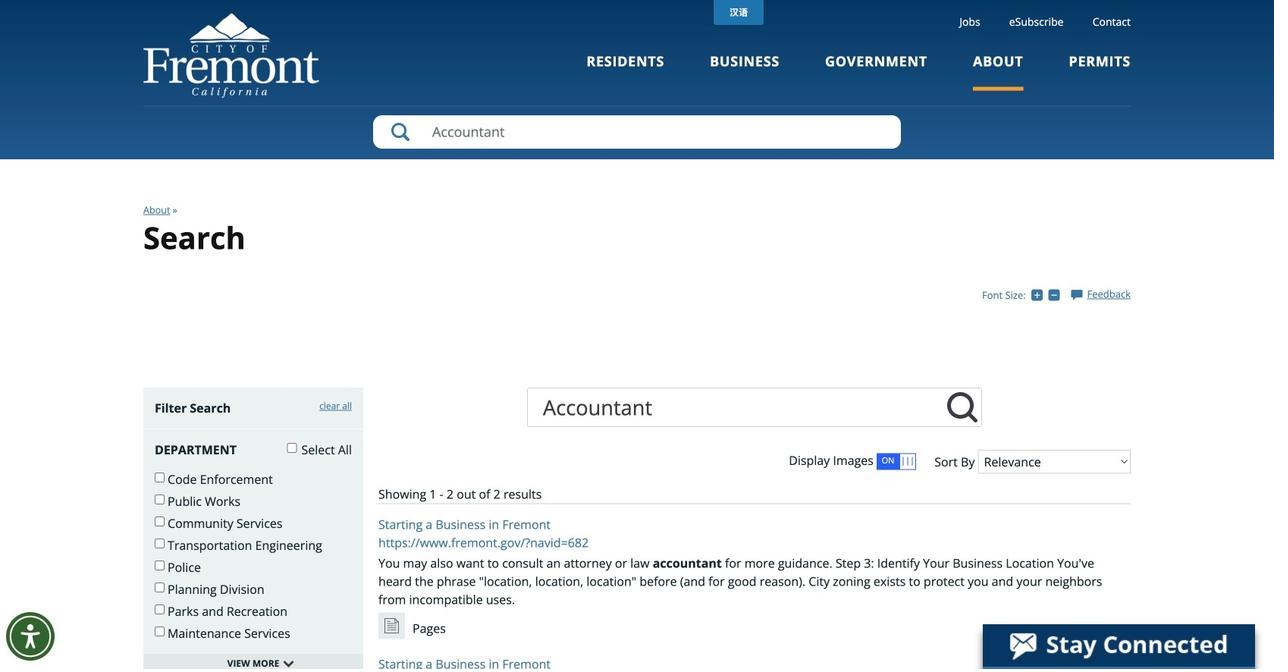 Task type: vqa. For each thing, say whether or not it's contained in the screenshot.
stay connected image
yes



Task type: locate. For each thing, give the bounding box(es) containing it.
None checkbox
[[155, 472, 165, 482], [155, 516, 165, 526], [155, 538, 165, 548], [155, 604, 165, 614], [155, 472, 165, 482], [155, 516, 165, 526], [155, 538, 165, 548], [155, 604, 165, 614]]

None checkbox
[[287, 443, 297, 453], [155, 494, 165, 504], [155, 560, 165, 570], [155, 582, 165, 592], [155, 626, 165, 636], [287, 443, 297, 453], [155, 494, 165, 504], [155, 560, 165, 570], [155, 582, 165, 592], [155, 626, 165, 636]]

None text field
[[944, 388, 982, 426]]

stay connected image
[[983, 624, 1254, 667]]



Task type: describe. For each thing, give the bounding box(es) containing it.
Search text field
[[373, 115, 901, 149]]

Search... text field
[[528, 388, 944, 426]]



